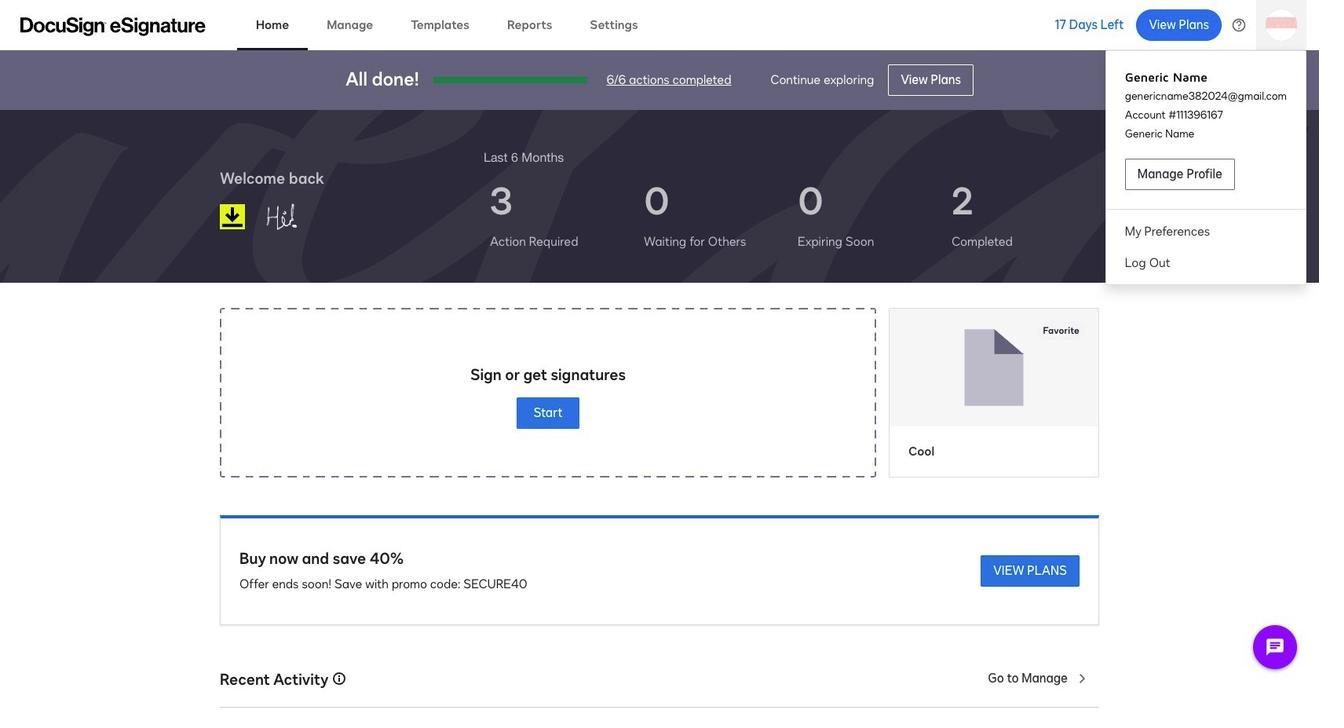 Task type: describe. For each thing, give the bounding box(es) containing it.
generic name image
[[258, 196, 340, 237]]

docusign esignature image
[[20, 17, 206, 36]]



Task type: vqa. For each thing, say whether or not it's contained in the screenshot.
the Account Navigation "element"
yes



Task type: locate. For each thing, give the bounding box(es) containing it.
docusignlogo image
[[220, 204, 245, 229]]

list
[[484, 167, 1100, 264]]

your uploaded profile image image
[[1267, 9, 1298, 40]]

account navigation element
[[1107, 56, 1307, 279]]

use cool image
[[890, 309, 1099, 426]]

heading
[[484, 148, 564, 167]]



